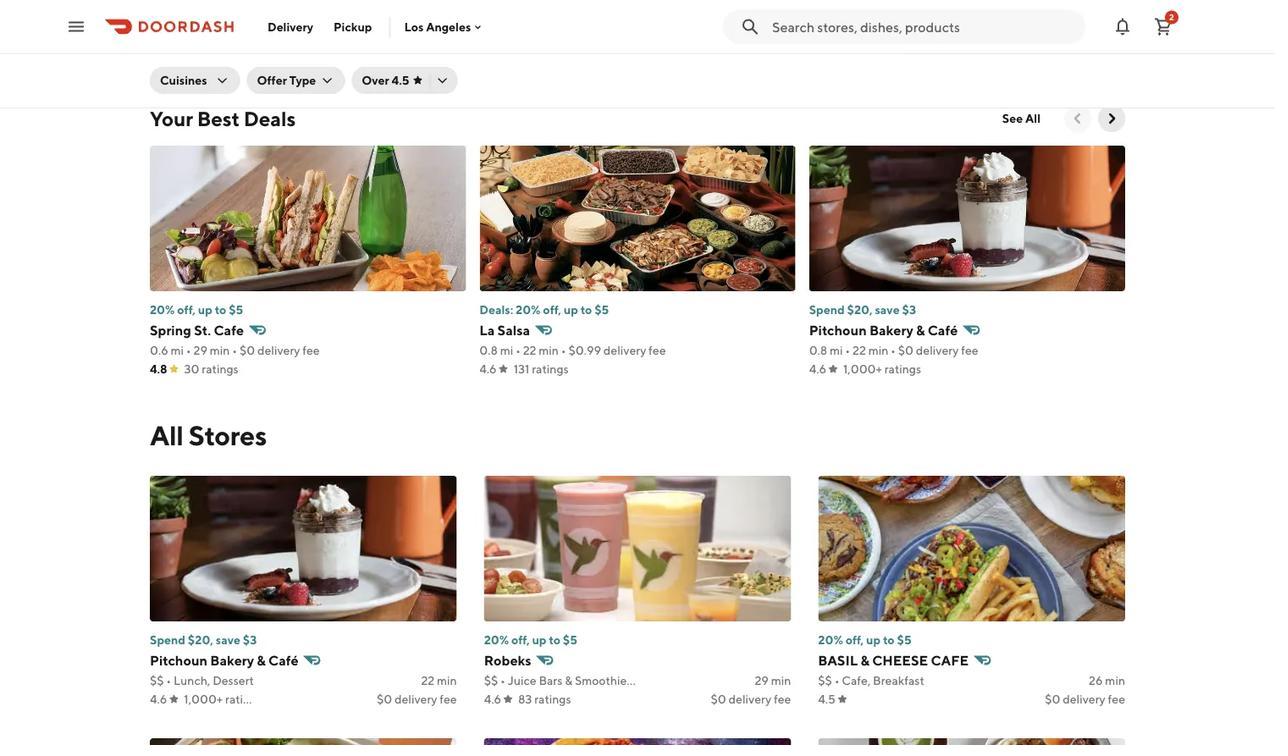 Task type: vqa. For each thing, say whether or not it's contained in the screenshot.
Birds Eye Seasoned Asian Medley (10.8 oz) image
no



Task type: describe. For each thing, give the bounding box(es) containing it.
cheese
[[872, 652, 928, 669]]

$0 for basil & cheese cafe
[[1045, 692, 1061, 706]]

29 min
[[755, 674, 791, 688]]

breakfast
[[873, 674, 924, 688]]

0 vertical spatial 1,000+
[[843, 362, 882, 376]]

20% for basil & cheese cafe
[[818, 633, 843, 647]]

open menu image
[[66, 17, 86, 37]]

spend $20, save $3 for 1,000+ ratings
[[809, 303, 916, 317]]

$$ for basil & cheese cafe
[[818, 674, 832, 688]]

café for $0 delivery fee
[[269, 652, 299, 669]]

offer
[[257, 73, 287, 87]]

all stores
[[150, 419, 267, 451]]

bakery for $0
[[210, 652, 254, 669]]

$20, for 1,000+ ratings
[[847, 303, 873, 317]]

0 vertical spatial all
[[1026, 111, 1041, 125]]

$3 for $0 delivery fee
[[243, 633, 257, 647]]

bars
[[539, 674, 563, 688]]

bakery for 1,000+
[[870, 322, 913, 338]]

stores
[[189, 419, 267, 451]]

order now
[[180, 25, 239, 39]]

basil & cheese cafe
[[818, 652, 969, 669]]

lunch,
[[174, 674, 210, 688]]

ratings down dessert
[[225, 692, 262, 706]]

cafe
[[931, 652, 969, 669]]

order
[[180, 25, 213, 39]]

0 vertical spatial 1,000+ ratings
[[843, 362, 921, 376]]

83
[[518, 692, 532, 706]]

over 4.5 button
[[352, 67, 458, 94]]

cafe,
[[842, 674, 871, 688]]

pitchoun bakery & café for $0
[[150, 652, 299, 669]]

deals
[[244, 106, 296, 130]]

0.8 for la
[[480, 343, 498, 357]]

see
[[1002, 111, 1023, 125]]

café for 1,000+ ratings
[[928, 322, 958, 338]]

20% off, up to $5 for spring st. cafe
[[150, 303, 243, 317]]

st.
[[194, 322, 211, 338]]

0.8 for pitchoun
[[809, 343, 828, 357]]

pickup
[[334, 19, 372, 33]]

1 items, open order cart image
[[1153, 17, 1174, 37]]

83 ratings
[[518, 692, 571, 706]]

your best deals link
[[150, 105, 296, 132]]

0 horizontal spatial 29
[[194, 343, 207, 357]]

4.6 left "83"
[[484, 692, 501, 706]]

ratings down bars on the bottom of page
[[534, 692, 571, 706]]

save for 1,000+
[[875, 303, 900, 317]]

off, for basil & cheese cafe
[[846, 633, 864, 647]]

$5 for basil & cheese cafe
[[897, 633, 912, 647]]

next button of carousel image
[[1103, 110, 1120, 127]]

up for basil & cheese cafe
[[866, 633, 881, 647]]

los angeles
[[404, 20, 471, 34]]

0.6 mi • 29 min • $0 delivery fee
[[150, 343, 320, 357]]

your
[[150, 106, 193, 130]]

spend for $0
[[150, 633, 185, 647]]

angeles
[[426, 20, 471, 34]]

2 $0 delivery fee from the left
[[711, 692, 791, 706]]

salsa
[[498, 322, 530, 338]]

cuisines
[[160, 73, 207, 87]]

$5 for robeks
[[563, 633, 577, 647]]

over 4.5
[[362, 73, 409, 87]]

your best deals
[[150, 106, 296, 130]]

delivery button
[[257, 13, 324, 40]]

30
[[184, 362, 199, 376]]

off, for spring st. cafe
[[177, 303, 196, 317]]

basil
[[818, 652, 858, 669]]

$$ • cafe, breakfast
[[818, 674, 924, 688]]

4.5 inside over 4.5 button
[[392, 73, 409, 87]]

la salsa
[[480, 322, 530, 338]]

pitchoun bakery & café for 1,000+
[[809, 322, 958, 338]]

offer type button
[[247, 67, 345, 94]]

mi for pitchoun
[[830, 343, 843, 357]]

bowls
[[664, 674, 696, 688]]

20% up "salsa"
[[516, 303, 541, 317]]

smoothies,
[[575, 674, 635, 688]]

4.8
[[150, 362, 167, 376]]

spring st. cafe
[[150, 322, 244, 338]]

1 horizontal spatial 4.5
[[818, 692, 836, 706]]

30 ratings
[[184, 362, 239, 376]]

pickup button
[[324, 13, 382, 40]]

order now button
[[170, 19, 249, 46]]

notification bell image
[[1113, 17, 1133, 37]]

los
[[404, 20, 424, 34]]

26
[[1089, 674, 1103, 688]]

robeks
[[484, 652, 531, 669]]

20% for spring st. cafe
[[150, 303, 175, 317]]

0.8 mi • 22 min • $0 delivery fee
[[809, 343, 979, 357]]

4.6 down $$ • lunch, dessert
[[150, 692, 167, 706]]



Task type: locate. For each thing, give the bounding box(es) containing it.
$3 up "0.8 mi • 22 min • $0 delivery fee"
[[902, 303, 916, 317]]

1 vertical spatial spend $20, save $3
[[150, 633, 257, 647]]

cafe
[[214, 322, 244, 338]]

1 horizontal spatial $0 delivery fee
[[711, 692, 791, 706]]

$0.99
[[569, 343, 601, 357]]

2 horizontal spatial mi
[[830, 343, 843, 357]]

3 mi from the left
[[830, 343, 843, 357]]

mi for la
[[500, 343, 513, 357]]

4.5
[[392, 73, 409, 87], [818, 692, 836, 706]]

0 vertical spatial 29
[[194, 343, 207, 357]]

26 min
[[1089, 674, 1125, 688]]

1 mi from the left
[[171, 343, 184, 357]]

to up cafe
[[215, 303, 226, 317]]

la
[[480, 322, 495, 338]]

20% off, up to $5 up spring st. cafe
[[150, 303, 243, 317]]

4.6
[[480, 362, 497, 376], [809, 362, 826, 376], [150, 692, 167, 706], [484, 692, 501, 706]]

0 horizontal spatial 4.5
[[392, 73, 409, 87]]

to for spring st. cafe
[[215, 303, 226, 317]]

0 horizontal spatial pitchoun bakery & café
[[150, 652, 299, 669]]

1 horizontal spatial save
[[875, 303, 900, 317]]

off, for robeks
[[511, 633, 530, 647]]

pitchoun up "0.8 mi • 22 min • $0 delivery fee"
[[809, 322, 867, 338]]

type
[[289, 73, 316, 87]]

&
[[916, 322, 925, 338], [257, 652, 266, 669], [861, 652, 870, 669], [565, 674, 573, 688]]

up up st.
[[198, 303, 212, 317]]

20% up spring at the top of page
[[150, 303, 175, 317]]

ratings for st.
[[202, 362, 239, 376]]

bakery
[[870, 322, 913, 338], [210, 652, 254, 669]]

mi
[[171, 343, 184, 357], [500, 343, 513, 357], [830, 343, 843, 357]]

save up "0.8 mi • 22 min • $0 delivery fee"
[[875, 303, 900, 317]]

delivery
[[268, 19, 313, 33]]

1,000+ down $$ • lunch, dessert
[[184, 692, 223, 706]]

$$ for pitchoun bakery & café
[[150, 674, 164, 688]]

1 horizontal spatial 20% off, up to $5
[[484, 633, 577, 647]]

1,000+ down "0.8 mi • 22 min • $0 delivery fee"
[[843, 362, 882, 376]]

up up bars on the bottom of page
[[532, 633, 547, 647]]

$0 delivery fee
[[377, 692, 457, 706], [711, 692, 791, 706], [1045, 692, 1125, 706]]

1 vertical spatial 1,000+ ratings
[[184, 692, 262, 706]]

131 ratings
[[514, 362, 569, 376]]

1 $$ from the left
[[150, 674, 164, 688]]

café
[[928, 322, 958, 338], [269, 652, 299, 669]]

0.6
[[150, 343, 168, 357]]

$$ for robeks
[[484, 674, 498, 688]]

20% up robeks on the left bottom of the page
[[484, 633, 509, 647]]

$5 up cheese
[[897, 633, 912, 647]]

0 horizontal spatial 1,000+
[[184, 692, 223, 706]]

los angeles button
[[404, 20, 485, 34]]

$$ • juice bars & smoothies, acai bowls
[[484, 674, 696, 688]]

all
[[1026, 111, 1041, 125], [150, 419, 183, 451]]

$0 delivery fee for &
[[377, 692, 457, 706]]

up for spring st. cafe
[[198, 303, 212, 317]]

0 horizontal spatial save
[[216, 633, 240, 647]]

$3 for 1,000+ ratings
[[902, 303, 916, 317]]

0 vertical spatial 4.5
[[392, 73, 409, 87]]

$$ down basil
[[818, 674, 832, 688]]

1 vertical spatial $3
[[243, 633, 257, 647]]

1 vertical spatial 1,000+
[[184, 692, 223, 706]]

spend $20, save $3
[[809, 303, 916, 317], [150, 633, 257, 647]]

1,000+
[[843, 362, 882, 376], [184, 692, 223, 706]]

$20,
[[847, 303, 873, 317], [188, 633, 213, 647]]

0 vertical spatial bakery
[[870, 322, 913, 338]]

ratings right 131
[[532, 362, 569, 376]]

see all link
[[992, 105, 1051, 132]]

1 vertical spatial spend
[[150, 633, 185, 647]]

1 vertical spatial café
[[269, 652, 299, 669]]

1 horizontal spatial bakery
[[870, 322, 913, 338]]

0 horizontal spatial 22
[[421, 674, 435, 688]]

ratings for bakery
[[885, 362, 921, 376]]

spend up "0.8 mi • 22 min • $0 delivery fee"
[[809, 303, 845, 317]]

1 horizontal spatial 0.8
[[809, 343, 828, 357]]

spend $20, save $3 up "0.8 mi • 22 min • $0 delivery fee"
[[809, 303, 916, 317]]

1 horizontal spatial spend
[[809, 303, 845, 317]]

1 0.8 from the left
[[480, 343, 498, 357]]

$0 delivery fee for cheese
[[1045, 692, 1125, 706]]

2 $$ from the left
[[484, 674, 498, 688]]

29 right bowls
[[755, 674, 769, 688]]

2 mi from the left
[[500, 343, 513, 357]]

0 vertical spatial $3
[[902, 303, 916, 317]]

1 vertical spatial all
[[150, 419, 183, 451]]

4.5 down basil
[[818, 692, 836, 706]]

0 horizontal spatial pitchoun
[[150, 652, 207, 669]]

0 horizontal spatial 1,000+ ratings
[[184, 692, 262, 706]]

20% off, up to $5 up basil
[[818, 633, 912, 647]]

1 vertical spatial pitchoun bakery & café
[[150, 652, 299, 669]]

2 0.8 from the left
[[809, 343, 828, 357]]

$20, up "0.8 mi • 22 min • $0 delivery fee"
[[847, 303, 873, 317]]

22 for salsa
[[523, 343, 536, 357]]

to up $0.99
[[581, 303, 592, 317]]

spend for 1,000+
[[809, 303, 845, 317]]

1 horizontal spatial pitchoun bakery & café
[[809, 322, 958, 338]]

all right see
[[1026, 111, 1041, 125]]

1 horizontal spatial spend $20, save $3
[[809, 303, 916, 317]]

22 min
[[421, 674, 457, 688]]

2
[[1170, 12, 1174, 22]]

22
[[523, 343, 536, 357], [853, 343, 866, 357], [421, 674, 435, 688]]

ratings
[[202, 362, 239, 376], [532, 362, 569, 376], [885, 362, 921, 376], [225, 692, 262, 706], [534, 692, 571, 706]]

$20, for $0 delivery fee
[[188, 633, 213, 647]]

0 horizontal spatial $3
[[243, 633, 257, 647]]

spend
[[809, 303, 845, 317], [150, 633, 185, 647]]

0 horizontal spatial 0.8
[[480, 343, 498, 357]]

1 horizontal spatial 22
[[523, 343, 536, 357]]

off, up basil
[[846, 633, 864, 647]]

0 horizontal spatial mi
[[171, 343, 184, 357]]

save
[[875, 303, 900, 317], [216, 633, 240, 647]]

0 horizontal spatial 20% off, up to $5
[[150, 303, 243, 317]]

pitchoun for $0
[[150, 652, 207, 669]]

2 button
[[1147, 10, 1180, 44]]

best
[[197, 106, 240, 130]]

0 vertical spatial café
[[928, 322, 958, 338]]

20%
[[150, 303, 175, 317], [516, 303, 541, 317], [484, 633, 509, 647], [818, 633, 843, 647]]

29 down st.
[[194, 343, 207, 357]]

pitchoun up lunch,
[[150, 652, 207, 669]]

2 horizontal spatial 22
[[853, 343, 866, 357]]

deals: 20% off, up to $5
[[480, 303, 609, 317]]

20% off, up to $5 for robeks
[[484, 633, 577, 647]]

$0 for robeks
[[711, 692, 726, 706]]

0 horizontal spatial all
[[150, 419, 183, 451]]

20% for robeks
[[484, 633, 509, 647]]

0 horizontal spatial spend $20, save $3
[[150, 633, 257, 647]]

0 horizontal spatial $20,
[[188, 633, 213, 647]]

off, up spring st. cafe
[[177, 303, 196, 317]]

131
[[514, 362, 530, 376]]

$$ left lunch,
[[150, 674, 164, 688]]

1 horizontal spatial $3
[[902, 303, 916, 317]]

$0 for pitchoun bakery & café
[[377, 692, 392, 706]]

0 vertical spatial spend
[[809, 303, 845, 317]]

1 vertical spatial bakery
[[210, 652, 254, 669]]

deals:
[[480, 303, 513, 317]]

$3
[[902, 303, 916, 317], [243, 633, 257, 647]]

save up dessert
[[216, 633, 240, 647]]

0 horizontal spatial $0 delivery fee
[[377, 692, 457, 706]]

1 horizontal spatial café
[[928, 322, 958, 338]]

pitchoun bakery & café
[[809, 322, 958, 338], [150, 652, 299, 669]]

0.8 mi • 22 min • $0.99 delivery fee
[[480, 343, 666, 357]]

3 $0 delivery fee from the left
[[1045, 692, 1125, 706]]

dessert
[[213, 674, 254, 688]]

up for robeks
[[532, 633, 547, 647]]

0 vertical spatial spend $20, save $3
[[809, 303, 916, 317]]

1 vertical spatial 4.5
[[818, 692, 836, 706]]

$5
[[229, 303, 243, 317], [595, 303, 609, 317], [563, 633, 577, 647], [897, 633, 912, 647]]

over
[[362, 73, 389, 87]]

1 vertical spatial 29
[[755, 674, 769, 688]]

•
[[186, 343, 191, 357], [232, 343, 237, 357], [516, 343, 521, 357], [561, 343, 566, 357], [845, 343, 850, 357], [891, 343, 896, 357], [166, 674, 171, 688], [500, 674, 505, 688], [835, 674, 840, 688]]

acai
[[637, 674, 661, 688]]

ratings for salsa
[[532, 362, 569, 376]]

0 horizontal spatial spend
[[150, 633, 185, 647]]

2 horizontal spatial $$
[[818, 674, 832, 688]]

20% off, up to $5 up robeks on the left bottom of the page
[[484, 633, 577, 647]]

offer type
[[257, 73, 316, 87]]

1 vertical spatial save
[[216, 633, 240, 647]]

4.6 down "0.8 mi • 22 min • $0 delivery fee"
[[809, 362, 826, 376]]

3 $$ from the left
[[818, 674, 832, 688]]

$5 up $$ • juice bars & smoothies, acai bowls
[[563, 633, 577, 647]]

pitchoun bakery & café up dessert
[[150, 652, 299, 669]]

1 horizontal spatial $20,
[[847, 303, 873, 317]]

1 horizontal spatial 29
[[755, 674, 769, 688]]

20% up basil
[[818, 633, 843, 647]]

spend $20, save $3 for $0 delivery fee
[[150, 633, 257, 647]]

$$ down robeks on the left bottom of the page
[[484, 674, 498, 688]]

now
[[216, 25, 239, 39]]

0 vertical spatial pitchoun
[[809, 322, 867, 338]]

1 horizontal spatial 1,000+
[[843, 362, 882, 376]]

$0 delivery fee down 22 min
[[377, 692, 457, 706]]

previous button of carousel image
[[1070, 110, 1086, 127]]

up up 0.8 mi • 22 min • $0.99 delivery fee
[[564, 303, 578, 317]]

0 horizontal spatial café
[[269, 652, 299, 669]]

0 vertical spatial $20,
[[847, 303, 873, 317]]

1,000+ ratings
[[843, 362, 921, 376], [184, 692, 262, 706]]

Store search: begin typing to search for stores available on DoorDash text field
[[772, 17, 1075, 36]]

1,000+ ratings down dessert
[[184, 692, 262, 706]]

1 horizontal spatial $$
[[484, 674, 498, 688]]

$$
[[150, 674, 164, 688], [484, 674, 498, 688], [818, 674, 832, 688]]

off, up robeks on the left bottom of the page
[[511, 633, 530, 647]]

see all
[[1002, 111, 1041, 125]]

1 horizontal spatial all
[[1026, 111, 1041, 125]]

$5 for spring st. cafe
[[229, 303, 243, 317]]

to up bars on the bottom of page
[[549, 633, 561, 647]]

$20, up $$ • lunch, dessert
[[188, 633, 213, 647]]

ratings down 0.6 mi • 29 min • $0 delivery fee
[[202, 362, 239, 376]]

1 horizontal spatial 1,000+ ratings
[[843, 362, 921, 376]]

0.8
[[480, 343, 498, 357], [809, 343, 828, 357]]

22 for bakery
[[853, 343, 866, 357]]

spend $20, save $3 up $$ • lunch, dessert
[[150, 633, 257, 647]]

1 $0 delivery fee from the left
[[377, 692, 457, 706]]

to for basil & cheese cafe
[[883, 633, 895, 647]]

pitchoun
[[809, 322, 867, 338], [150, 652, 207, 669]]

0 vertical spatial save
[[875, 303, 900, 317]]

ratings down "0.8 mi • 22 min • $0 delivery fee"
[[885, 362, 921, 376]]

juice
[[508, 674, 537, 688]]

cuisines button
[[150, 67, 240, 94]]

20% off, up to $5
[[150, 303, 243, 317], [484, 633, 577, 647], [818, 633, 912, 647]]

pitchoun for 1,000+
[[809, 322, 867, 338]]

off, up 0.8 mi • 22 min • $0.99 delivery fee
[[543, 303, 561, 317]]

pitchoun bakery & café up "0.8 mi • 22 min • $0 delivery fee"
[[809, 322, 958, 338]]

$3 up dessert
[[243, 633, 257, 647]]

$0 delivery fee down 29 min
[[711, 692, 791, 706]]

0 horizontal spatial $$
[[150, 674, 164, 688]]

20% off, up to $5 for basil & cheese cafe
[[818, 633, 912, 647]]

spring
[[150, 322, 191, 338]]

1 horizontal spatial pitchoun
[[809, 322, 867, 338]]

save for $0
[[216, 633, 240, 647]]

29
[[194, 343, 207, 357], [755, 674, 769, 688]]

bakery up dessert
[[210, 652, 254, 669]]

1 vertical spatial $20,
[[188, 633, 213, 647]]

up up basil & cheese cafe
[[866, 633, 881, 647]]

1 horizontal spatial mi
[[500, 343, 513, 357]]

order now link
[[150, 0, 631, 85]]

$$ • lunch, dessert
[[150, 674, 254, 688]]

$0
[[240, 343, 255, 357], [898, 343, 914, 357], [377, 692, 392, 706], [711, 692, 726, 706], [1045, 692, 1061, 706]]

to for robeks
[[549, 633, 561, 647]]

$5 up cafe
[[229, 303, 243, 317]]

to
[[215, 303, 226, 317], [581, 303, 592, 317], [549, 633, 561, 647], [883, 633, 895, 647]]

bakery up "0.8 mi • 22 min • $0 delivery fee"
[[870, 322, 913, 338]]

$5 up $0.99
[[595, 303, 609, 317]]

mi for spring
[[171, 343, 184, 357]]

to up basil & cheese cafe
[[883, 633, 895, 647]]

1,000+ ratings down "0.8 mi • 22 min • $0 delivery fee"
[[843, 362, 921, 376]]

up
[[198, 303, 212, 317], [564, 303, 578, 317], [532, 633, 547, 647], [866, 633, 881, 647]]

4.6 left 131
[[480, 362, 497, 376]]

min
[[210, 343, 230, 357], [539, 343, 559, 357], [869, 343, 889, 357], [437, 674, 457, 688], [771, 674, 791, 688], [1105, 674, 1125, 688]]

$0 delivery fee down 26
[[1045, 692, 1125, 706]]

spend up lunch,
[[150, 633, 185, 647]]

2 horizontal spatial 20% off, up to $5
[[818, 633, 912, 647]]

0 horizontal spatial bakery
[[210, 652, 254, 669]]

0 vertical spatial pitchoun bakery & café
[[809, 322, 958, 338]]

2 horizontal spatial $0 delivery fee
[[1045, 692, 1125, 706]]

4.5 right over
[[392, 73, 409, 87]]

1 vertical spatial pitchoun
[[150, 652, 207, 669]]

all left stores
[[150, 419, 183, 451]]

delivery
[[257, 343, 300, 357], [604, 343, 646, 357], [916, 343, 959, 357], [395, 692, 437, 706], [729, 692, 772, 706], [1063, 692, 1106, 706]]



